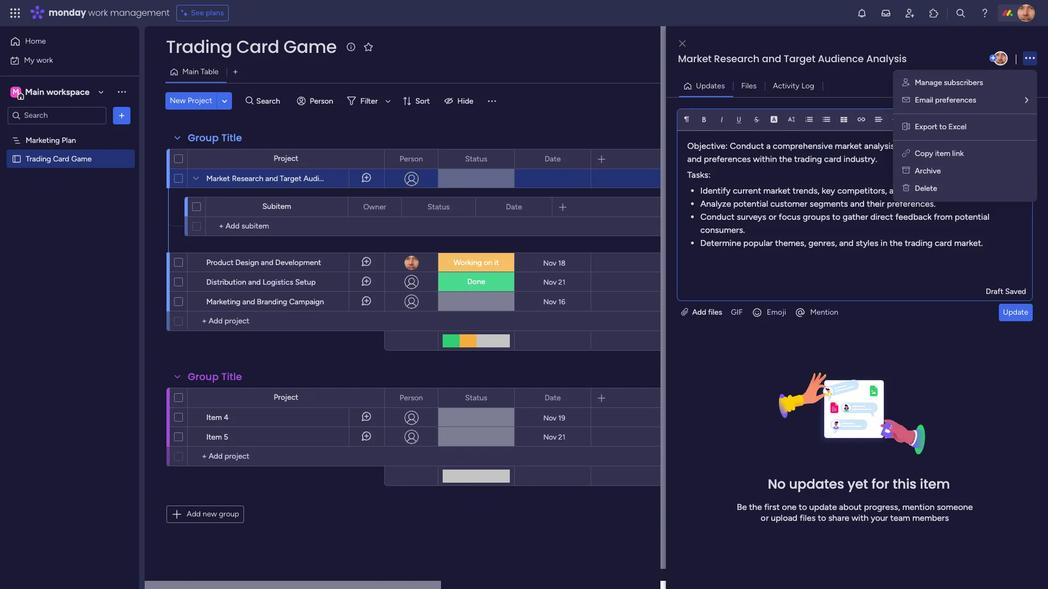 Task type: vqa. For each thing, say whether or not it's contained in the screenshot.
the right Card
yes



Task type: locate. For each thing, give the bounding box(es) containing it.
card left "industry."
[[825, 154, 842, 164]]

archive
[[915, 167, 941, 176]]

analysis up owner
[[338, 174, 366, 183]]

group title field down angle down image
[[185, 131, 245, 145]]

0 vertical spatial analysis
[[867, 52, 907, 66]]

0 vertical spatial project
[[188, 96, 212, 105]]

1 item from the top
[[206, 413, 222, 423]]

within
[[753, 154, 777, 164]]

audience
[[818, 52, 864, 66], [304, 174, 336, 183]]

1 vertical spatial title
[[221, 370, 242, 384]]

email preferences
[[915, 96, 977, 105]]

1 vertical spatial item
[[206, 433, 222, 442]]

nov left 18
[[543, 259, 557, 267]]

item left link
[[936, 149, 951, 158]]

popular
[[744, 238, 773, 248]]

delete
[[915, 184, 938, 193]]

2 vertical spatial project
[[274, 393, 298, 402]]

dapulse archived image
[[903, 167, 910, 176]]

Market Research and Target Audience Analysis field
[[676, 52, 988, 66]]

add right dapulse attachment icon
[[693, 308, 707, 317]]

0 horizontal spatial add
[[187, 510, 201, 519]]

work right monday
[[88, 7, 108, 19]]

development
[[275, 258, 321, 268]]

target up subitem
[[280, 174, 302, 183]]

1 vertical spatial add
[[187, 510, 201, 519]]

1 vertical spatial analysis
[[338, 174, 366, 183]]

1 vertical spatial main
[[25, 87, 44, 97]]

0 vertical spatial main
[[182, 67, 199, 76]]

to down update
[[818, 513, 827, 523]]

home button
[[7, 33, 117, 50]]

4 nov from the top
[[544, 414, 557, 422]]

main inside workspace selection element
[[25, 87, 44, 97]]

group title up the "item 4"
[[188, 370, 242, 384]]

analysis
[[867, 52, 907, 66], [338, 174, 366, 183]]

1 group from the top
[[188, 131, 219, 145]]

nov 21 down nov 18
[[544, 278, 566, 286]]

identify
[[701, 185, 731, 196]]

nov left 19
[[544, 414, 557, 422]]

18
[[558, 259, 566, 267]]

project
[[188, 96, 212, 105], [274, 154, 298, 163], [274, 393, 298, 402]]

trading card game down marketing plan
[[26, 154, 92, 164]]

help image
[[980, 8, 991, 19]]

table image
[[840, 116, 848, 123]]

comprehensive
[[773, 141, 833, 151]]

marketing left plan
[[26, 136, 60, 145]]

market research and target audience analysis
[[678, 52, 907, 66], [206, 174, 366, 183]]

1 horizontal spatial add
[[693, 308, 707, 317]]

status field for person
[[463, 392, 490, 404]]

arrow down image
[[382, 94, 395, 108]]

text color image
[[771, 116, 778, 123]]

branding
[[257, 298, 287, 307]]

filter
[[361, 96, 378, 106]]

working
[[454, 258, 482, 268]]

2 nov from the top
[[544, 278, 557, 286]]

date for the bottommost date field
[[545, 393, 561, 403]]

monday
[[49, 7, 86, 19]]

add left new at the bottom left of page
[[187, 510, 201, 519]]

1 vertical spatial group title
[[188, 370, 242, 384]]

item
[[206, 413, 222, 423], [206, 433, 222, 442]]

item 4
[[206, 413, 229, 423]]

mention
[[903, 502, 935, 513]]

target
[[940, 141, 964, 151]]

0 horizontal spatial market
[[206, 174, 230, 183]]

trading down feedback
[[905, 238, 933, 248]]

preferences
[[936, 96, 977, 105], [704, 154, 751, 164]]

potential
[[734, 199, 769, 209], [955, 212, 990, 222]]

1 vertical spatial item
[[920, 475, 950, 493]]

research up files
[[714, 52, 760, 66]]

group title field for date
[[185, 131, 245, 145]]

2 vertical spatial the
[[749, 502, 762, 513]]

1. numbers image
[[806, 116, 813, 123]]

option
[[0, 131, 139, 133]]

and
[[762, 52, 782, 66], [688, 154, 702, 164], [265, 174, 278, 183], [890, 185, 904, 196], [851, 199, 865, 209], [840, 238, 854, 248], [261, 258, 274, 268], [248, 278, 261, 287], [242, 298, 255, 307]]

and up + add project text box
[[242, 298, 255, 307]]

0 vertical spatial group title
[[188, 131, 242, 145]]

activity log button
[[765, 77, 823, 95]]

objective:
[[688, 141, 728, 151]]

market
[[678, 52, 712, 66], [206, 174, 230, 183]]

0 vertical spatial game
[[284, 34, 337, 59]]

2 21 from the top
[[559, 433, 566, 442]]

card up "add view" 'icon'
[[236, 34, 279, 59]]

3 nov from the top
[[544, 298, 557, 306]]

search everything image
[[956, 8, 967, 19]]

1 vertical spatial market research and target audience analysis
[[206, 174, 366, 183]]

0 vertical spatial marketing
[[26, 136, 60, 145]]

sort
[[416, 96, 430, 106]]

item up mention
[[920, 475, 950, 493]]

trading right public board icon
[[26, 154, 51, 164]]

main inside button
[[182, 67, 199, 76]]

1 vertical spatial files
[[800, 513, 816, 523]]

0 vertical spatial nov 21
[[544, 278, 566, 286]]

0 horizontal spatial potential
[[734, 199, 769, 209]]

2 group from the top
[[188, 370, 219, 384]]

1 vertical spatial card
[[53, 154, 69, 164]]

market research and target audience analysis up activity log
[[678, 52, 907, 66]]

and up activity
[[762, 52, 782, 66]]

0 vertical spatial trading
[[166, 34, 232, 59]]

v2 link image
[[903, 149, 910, 158]]

link
[[953, 149, 964, 158]]

1 vertical spatial or
[[761, 513, 769, 523]]

2 group title from the top
[[188, 370, 242, 384]]

activity log
[[773, 81, 815, 90]]

1 horizontal spatial card
[[935, 238, 952, 248]]

1 vertical spatial group
[[188, 370, 219, 384]]

progress,
[[864, 502, 901, 513]]

item left 4
[[206, 413, 222, 423]]

0 horizontal spatial research
[[232, 174, 264, 183]]

group title field up the "item 4"
[[185, 370, 245, 384]]

0 vertical spatial files
[[709, 308, 723, 317]]

or left focus
[[769, 212, 777, 222]]

list box containing marketing plan
[[0, 129, 139, 316]]

the right within
[[779, 154, 792, 164]]

preferences inside objective: conduct a comprehensive market analysis to identify target demographics and preferences within the trading card industry. tasks: identify current market trends, key competitors, and market size. analyze potential customer segments and their preferences. conduct surveys or focus groups to gather direct feedback from potential consumers. determine popular themes, genres, and styles in the trading card market. draft saved
[[704, 154, 751, 164]]

trading
[[166, 34, 232, 59], [26, 154, 51, 164]]

v2 email column image
[[903, 96, 910, 105]]

card
[[825, 154, 842, 164], [935, 238, 952, 248]]

or down "first" on the right bottom of the page
[[761, 513, 769, 523]]

group title down angle down image
[[188, 131, 242, 145]]

copy
[[915, 149, 934, 158]]

0 vertical spatial title
[[221, 131, 242, 145]]

0 vertical spatial item
[[936, 149, 951, 158]]

date for middle date field
[[506, 202, 522, 212]]

game down plan
[[71, 154, 92, 164]]

files button
[[733, 77, 765, 95]]

1 nov from the top
[[543, 259, 557, 267]]

2 group title field from the top
[[185, 370, 245, 384]]

Search in workspace field
[[23, 109, 91, 122]]

dapulse addbtn image
[[990, 55, 997, 62]]

nov 16
[[544, 298, 566, 306]]

preferences down objective:
[[704, 154, 751, 164]]

2 vertical spatial person
[[400, 393, 423, 403]]

email
[[915, 96, 934, 105]]

1 vertical spatial work
[[36, 55, 53, 65]]

the right be at the bottom right
[[749, 502, 762, 513]]

0 vertical spatial card
[[236, 34, 279, 59]]

menu
[[893, 70, 1038, 202]]

work right 'my'
[[36, 55, 53, 65]]

import from excel template outline image
[[903, 122, 910, 132]]

date for top date field
[[545, 154, 561, 164]]

title
[[221, 131, 242, 145], [221, 370, 242, 384]]

0 horizontal spatial work
[[36, 55, 53, 65]]

work inside button
[[36, 55, 53, 65]]

genres,
[[809, 238, 837, 248]]

item inside menu
[[936, 149, 951, 158]]

workspace image
[[10, 86, 21, 98]]

emoji button
[[748, 304, 791, 321]]

nov
[[543, 259, 557, 267], [544, 278, 557, 286], [544, 298, 557, 306], [544, 414, 557, 422], [544, 433, 557, 442]]

research
[[714, 52, 760, 66], [232, 174, 264, 183]]

0 vertical spatial item
[[206, 413, 222, 423]]

title up 4
[[221, 370, 242, 384]]

status for person
[[465, 393, 488, 403]]

group for date
[[188, 370, 219, 384]]

nov for marketing and branding campaign
[[544, 298, 557, 306]]

market up customer
[[764, 185, 791, 196]]

add view image
[[233, 68, 238, 76]]

19
[[559, 414, 566, 422]]

see
[[191, 8, 204, 17]]

1 group title field from the top
[[185, 131, 245, 145]]

Group Title field
[[185, 131, 245, 145], [185, 370, 245, 384]]

groups
[[803, 212, 830, 222]]

0 vertical spatial add
[[693, 308, 707, 317]]

research up subitem
[[232, 174, 264, 183]]

1 horizontal spatial research
[[714, 52, 760, 66]]

files down update
[[800, 513, 816, 523]]

0 horizontal spatial game
[[71, 154, 92, 164]]

Status field
[[463, 153, 490, 165], [425, 201, 453, 213], [463, 392, 490, 404]]

dapulse attachment image
[[682, 308, 688, 317]]

card left market.
[[935, 238, 952, 248]]

2 vertical spatial date
[[545, 393, 561, 403]]

focus
[[779, 212, 801, 222]]

the inside be the first one to update about progress, mention someone or upload files to share with your team members
[[749, 502, 762, 513]]

2 person field from the top
[[397, 392, 426, 404]]

game
[[284, 34, 337, 59], [71, 154, 92, 164]]

nov left 16
[[544, 298, 557, 306]]

logistics
[[263, 278, 293, 287]]

product
[[206, 258, 234, 268]]

james peterson image
[[1018, 4, 1035, 22], [994, 51, 1008, 66]]

0 vertical spatial 21
[[559, 278, 566, 286]]

1 horizontal spatial card
[[236, 34, 279, 59]]

export to excel
[[915, 122, 967, 132]]

for
[[872, 475, 890, 493]]

0 vertical spatial preferences
[[936, 96, 977, 105]]

0 vertical spatial target
[[784, 52, 816, 66]]

mention
[[811, 308, 839, 317]]

or
[[769, 212, 777, 222], [761, 513, 769, 523]]

a
[[767, 141, 771, 151]]

+ Add project text field
[[193, 451, 282, 464]]

market up "industry."
[[835, 141, 862, 151]]

1 horizontal spatial work
[[88, 7, 108, 19]]

&bull; bullets image
[[823, 116, 831, 123]]

to
[[940, 122, 947, 132], [897, 141, 906, 151], [833, 212, 841, 222], [799, 502, 807, 513], [818, 513, 827, 523]]

market up preferences.
[[906, 185, 933, 196]]

1 horizontal spatial analysis
[[867, 52, 907, 66]]

1 vertical spatial potential
[[955, 212, 990, 222]]

project for date
[[274, 393, 298, 402]]

nov 21
[[544, 278, 566, 286], [544, 433, 566, 442]]

0 horizontal spatial marketing
[[26, 136, 60, 145]]

0 horizontal spatial market research and target audience analysis
[[206, 174, 366, 183]]

new
[[170, 96, 186, 105]]

0 horizontal spatial trading
[[795, 154, 822, 164]]

target inside field
[[784, 52, 816, 66]]

underline image
[[736, 116, 743, 123]]

and right design
[[261, 258, 274, 268]]

1 vertical spatial date
[[506, 202, 522, 212]]

person inside popup button
[[310, 96, 333, 106]]

title down angle down image
[[221, 131, 242, 145]]

1 vertical spatial target
[[280, 174, 302, 183]]

nov down the nov 19
[[544, 433, 557, 442]]

in
[[881, 238, 888, 248]]

bold image
[[701, 116, 708, 123]]

line image
[[893, 116, 901, 123]]

list arrow image
[[1026, 97, 1029, 104]]

date
[[545, 154, 561, 164], [506, 202, 522, 212], [545, 393, 561, 403]]

nov for product design and development
[[543, 259, 557, 267]]

status for date
[[465, 154, 488, 164]]

add for add new group
[[187, 510, 201, 519]]

export
[[915, 122, 938, 132]]

target up activity log
[[784, 52, 816, 66]]

0 vertical spatial status field
[[463, 153, 490, 165]]

1 group title from the top
[[188, 131, 242, 145]]

distribution and logistics setup
[[206, 278, 316, 287]]

0 horizontal spatial preferences
[[704, 154, 751, 164]]

workspace
[[46, 87, 90, 97]]

2 horizontal spatial market
[[906, 185, 933, 196]]

1 horizontal spatial target
[[784, 52, 816, 66]]

conduct down analyze
[[701, 212, 735, 222]]

1 vertical spatial 21
[[559, 433, 566, 442]]

notifications image
[[857, 8, 868, 19]]

show board description image
[[344, 42, 358, 52]]

potential up market.
[[955, 212, 990, 222]]

1 vertical spatial trading card game
[[26, 154, 92, 164]]

1 person field from the top
[[397, 153, 426, 165]]

activity
[[773, 81, 800, 90]]

market.
[[955, 238, 983, 248]]

current
[[733, 185, 762, 196]]

2 vertical spatial status field
[[463, 392, 490, 404]]

or inside be the first one to update about progress, mention someone or upload files to share with your team members
[[761, 513, 769, 523]]

0 vertical spatial status
[[465, 154, 488, 164]]

main left table
[[182, 67, 199, 76]]

inbox image
[[881, 8, 892, 19]]

group down new project button
[[188, 131, 219, 145]]

0 vertical spatial market research and target audience analysis
[[678, 52, 907, 66]]

Date field
[[542, 153, 564, 165], [503, 201, 525, 213], [542, 392, 564, 404]]

and up tasks:
[[688, 154, 702, 164]]

james peterson image right 'help' image
[[1018, 4, 1035, 22]]

game left show board description icon
[[284, 34, 337, 59]]

market inside 'market research and target audience analysis' field
[[678, 52, 712, 66]]

1 vertical spatial trading
[[905, 238, 933, 248]]

1 vertical spatial research
[[232, 174, 264, 183]]

nov 21 down the nov 19
[[544, 433, 566, 442]]

to down import from excel template outline image
[[897, 141, 906, 151]]

5 nov from the top
[[544, 433, 557, 442]]

add inside add new group "button"
[[187, 510, 201, 519]]

list box
[[0, 129, 139, 316]]

0 vertical spatial work
[[88, 7, 108, 19]]

item left 5
[[206, 433, 222, 442]]

1 title from the top
[[221, 131, 242, 145]]

rtl ltr image
[[910, 116, 918, 123]]

group
[[188, 131, 219, 145], [188, 370, 219, 384]]

4
[[224, 413, 229, 423]]

1 21 from the top
[[559, 278, 566, 286]]

0 vertical spatial person field
[[397, 153, 426, 165]]

1 horizontal spatial trading
[[905, 238, 933, 248]]

potential up surveys
[[734, 199, 769, 209]]

size image
[[788, 116, 796, 123]]

invite members image
[[905, 8, 916, 19]]

files
[[709, 308, 723, 317], [800, 513, 816, 523]]

align image
[[875, 116, 883, 123]]

preferences down manage subscribers
[[936, 96, 977, 105]]

0 vertical spatial market
[[678, 52, 712, 66]]

1 vertical spatial project
[[274, 154, 298, 163]]

distribution
[[206, 278, 246, 287]]

conduct left a
[[730, 141, 764, 151]]

0 horizontal spatial trading
[[26, 154, 51, 164]]

main for main table
[[182, 67, 199, 76]]

Owner field
[[361, 201, 389, 213]]

main right workspace icon
[[25, 87, 44, 97]]

0 vertical spatial group title field
[[185, 131, 245, 145]]

21 down 18
[[559, 278, 566, 286]]

project inside new project button
[[188, 96, 212, 105]]

1 vertical spatial market
[[206, 174, 230, 183]]

1 horizontal spatial marketing
[[206, 298, 241, 307]]

1 horizontal spatial files
[[800, 513, 816, 523]]

preferences.
[[887, 199, 936, 209]]

to right the one
[[799, 502, 807, 513]]

or inside objective: conduct a comprehensive market analysis to identify target demographics and preferences within the trading card industry. tasks: identify current market trends, key competitors, and market size. analyze potential customer segments and their preferences. conduct surveys or focus groups to gather direct feedback from potential consumers. determine popular themes, genres, and styles in the trading card market. draft saved
[[769, 212, 777, 222]]

excel
[[949, 122, 967, 132]]

21
[[559, 278, 566, 286], [559, 433, 566, 442]]

trading card game up "add view" 'icon'
[[166, 34, 337, 59]]

main table button
[[165, 63, 227, 81]]

group title for date
[[188, 370, 242, 384]]

trading down comprehensive
[[795, 154, 822, 164]]

plans
[[206, 8, 224, 17]]

trading up main table at left
[[166, 34, 232, 59]]

1 horizontal spatial james peterson image
[[1018, 4, 1035, 22]]

1 vertical spatial marketing
[[206, 298, 241, 307]]

1 vertical spatial nov 21
[[544, 433, 566, 442]]

1 vertical spatial conduct
[[701, 212, 735, 222]]

21 down 19
[[559, 433, 566, 442]]

card down plan
[[53, 154, 69, 164]]

group up the "item 4"
[[188, 370, 219, 384]]

1 horizontal spatial main
[[182, 67, 199, 76]]

marketing down distribution
[[206, 298, 241, 307]]

upload
[[771, 513, 798, 523]]

2 item from the top
[[206, 433, 222, 442]]

plan
[[62, 136, 76, 145]]

james peterson image left v2 ellipsis icon
[[994, 51, 1008, 66]]

and down design
[[248, 278, 261, 287]]

analysis up the v2 surface invite image
[[867, 52, 907, 66]]

updates
[[789, 475, 845, 493]]

marketing for marketing and branding campaign
[[206, 298, 241, 307]]

1 horizontal spatial the
[[779, 154, 792, 164]]

trading card game
[[166, 34, 337, 59], [26, 154, 92, 164]]

2 title from the top
[[221, 370, 242, 384]]

market research and target audience analysis up subitem
[[206, 174, 366, 183]]

add for add files
[[693, 308, 707, 317]]

the right "in"
[[890, 238, 903, 248]]

1 vertical spatial the
[[890, 238, 903, 248]]

trading inside list box
[[26, 154, 51, 164]]

nov down nov 18
[[544, 278, 557, 286]]

files left gif
[[709, 308, 723, 317]]

0 vertical spatial or
[[769, 212, 777, 222]]

Person field
[[397, 153, 426, 165], [397, 392, 426, 404]]

group title
[[188, 131, 242, 145], [188, 370, 242, 384]]



Task type: describe. For each thing, give the bounding box(es) containing it.
from
[[934, 212, 953, 222]]

files inside be the first one to update about progress, mention someone or upload files to share with your team members
[[800, 513, 816, 523]]

customer
[[771, 199, 808, 209]]

my work
[[24, 55, 53, 65]]

with
[[852, 513, 869, 523]]

0 vertical spatial conduct
[[730, 141, 764, 151]]

1 nov 21 from the top
[[544, 278, 566, 286]]

16
[[559, 298, 566, 306]]

main workspace
[[25, 87, 90, 97]]

1 horizontal spatial potential
[[955, 212, 990, 222]]

0 vertical spatial potential
[[734, 199, 769, 209]]

competitors,
[[838, 185, 888, 196]]

1 vertical spatial james peterson image
[[994, 51, 1008, 66]]

select product image
[[10, 8, 21, 19]]

1 vertical spatial card
[[935, 238, 952, 248]]

Trading Card Game field
[[163, 34, 339, 59]]

table
[[201, 67, 219, 76]]

checklist image
[[928, 116, 937, 124]]

update
[[1004, 308, 1029, 317]]

game inside list box
[[71, 154, 92, 164]]

add to favorites image
[[363, 41, 374, 52]]

options image
[[116, 110, 127, 121]]

size.
[[935, 185, 952, 196]]

management
[[110, 7, 170, 19]]

my
[[24, 55, 35, 65]]

working on it
[[454, 258, 499, 268]]

segments
[[810, 199, 848, 209]]

0 vertical spatial the
[[779, 154, 792, 164]]

campaign
[[289, 298, 324, 307]]

someone
[[937, 502, 973, 513]]

files
[[742, 81, 757, 90]]

updates
[[696, 81, 725, 90]]

0 horizontal spatial card
[[825, 154, 842, 164]]

feedback
[[896, 212, 932, 222]]

surveys
[[737, 212, 767, 222]]

0 horizontal spatial trading card game
[[26, 154, 92, 164]]

v2 delete line image
[[903, 184, 910, 193]]

and up subitem
[[265, 174, 278, 183]]

to down segments
[[833, 212, 841, 222]]

copy item link
[[915, 149, 964, 158]]

item 5
[[206, 433, 228, 442]]

my work button
[[7, 52, 117, 69]]

direct
[[871, 212, 894, 222]]

close image
[[679, 40, 686, 48]]

demographics
[[966, 141, 1022, 151]]

2 nov 21 from the top
[[544, 433, 566, 442]]

1 horizontal spatial trading
[[166, 34, 232, 59]]

angle down image
[[222, 97, 227, 105]]

emoji
[[767, 308, 787, 317]]

group title field for person
[[185, 370, 245, 384]]

0 horizontal spatial market
[[764, 185, 791, 196]]

menu containing manage subscribers
[[893, 70, 1038, 202]]

marketing plan
[[26, 136, 76, 145]]

0 horizontal spatial target
[[280, 174, 302, 183]]

hide button
[[440, 92, 480, 110]]

0 vertical spatial trading card game
[[166, 34, 337, 59]]

0 horizontal spatial files
[[709, 308, 723, 317]]

Search field
[[254, 93, 286, 109]]

nov 19
[[544, 414, 566, 422]]

1 horizontal spatial game
[[284, 34, 337, 59]]

workspace options image
[[116, 86, 127, 97]]

0 horizontal spatial analysis
[[338, 174, 366, 183]]

group title for person
[[188, 131, 242, 145]]

analyze
[[701, 199, 732, 209]]

marketing for marketing plan
[[26, 136, 60, 145]]

2 horizontal spatial the
[[890, 238, 903, 248]]

status field for date
[[463, 153, 490, 165]]

new
[[203, 510, 217, 519]]

design
[[235, 258, 259, 268]]

product design and development
[[206, 258, 321, 268]]

one
[[782, 502, 797, 513]]

market research and target audience analysis inside field
[[678, 52, 907, 66]]

tasks:
[[688, 170, 711, 180]]

v2 search image
[[246, 95, 254, 107]]

manage
[[915, 78, 942, 87]]

italic image
[[718, 116, 726, 123]]

be
[[737, 502, 747, 513]]

and left styles
[[840, 238, 854, 248]]

apps image
[[929, 8, 940, 19]]

and up preferences.
[[890, 185, 904, 196]]

research inside field
[[714, 52, 760, 66]]

about
[[839, 502, 862, 513]]

v2 surface invite image
[[903, 78, 910, 87]]

gif
[[731, 308, 743, 317]]

format image
[[683, 116, 691, 123]]

update
[[810, 502, 837, 513]]

person button
[[292, 92, 340, 110]]

themes,
[[775, 238, 807, 248]]

monday work management
[[49, 7, 170, 19]]

1 vertical spatial audience
[[304, 174, 336, 183]]

+ Add subitem text field
[[211, 220, 299, 233]]

to right checklist image
[[940, 122, 947, 132]]

item for item 4
[[206, 413, 222, 423]]

link image
[[858, 116, 866, 123]]

0 vertical spatial james peterson image
[[1018, 4, 1035, 22]]

log
[[802, 81, 815, 90]]

hide
[[457, 96, 474, 106]]

1 vertical spatial date field
[[503, 201, 525, 213]]

+ Add project text field
[[193, 315, 282, 328]]

strikethrough image
[[753, 116, 761, 123]]

setup
[[295, 278, 316, 287]]

work for monday
[[88, 7, 108, 19]]

group for person
[[188, 131, 219, 145]]

analysis inside 'market research and target audience analysis' field
[[867, 52, 907, 66]]

members
[[913, 513, 949, 523]]

main for main workspace
[[25, 87, 44, 97]]

new project
[[170, 96, 212, 105]]

1 vertical spatial person
[[400, 154, 423, 164]]

project for person
[[274, 154, 298, 163]]

new project button
[[165, 92, 217, 110]]

owner
[[363, 202, 386, 212]]

on
[[484, 258, 493, 268]]

styles
[[856, 238, 879, 248]]

1 horizontal spatial preferences
[[936, 96, 977, 105]]

1 vertical spatial status field
[[425, 201, 453, 213]]

and up gather
[[851, 199, 865, 209]]

no
[[768, 475, 786, 493]]

add files
[[691, 308, 723, 317]]

determine
[[701, 238, 742, 248]]

audience inside 'market research and target audience analysis' field
[[818, 52, 864, 66]]

dapulse drag 2 image
[[668, 296, 671, 308]]

identify
[[908, 141, 938, 151]]

manage subscribers
[[915, 78, 984, 87]]

see plans
[[191, 8, 224, 17]]

marketing and branding campaign
[[206, 298, 324, 307]]

0 vertical spatial date field
[[542, 153, 564, 165]]

and inside field
[[762, 52, 782, 66]]

0 horizontal spatial card
[[53, 154, 69, 164]]

team
[[891, 513, 911, 523]]

menu image
[[487, 96, 498, 106]]

analysis
[[865, 141, 895, 151]]

title for person
[[221, 370, 242, 384]]

2 vertical spatial date field
[[542, 392, 564, 404]]

v2 ellipsis image
[[1026, 51, 1035, 66]]

first
[[765, 502, 780, 513]]

trends,
[[793, 185, 820, 196]]

1 horizontal spatial market
[[835, 141, 862, 151]]

public board image
[[11, 154, 22, 164]]

item for item 5
[[206, 433, 222, 442]]

consumers.
[[701, 225, 745, 235]]

workspace selection element
[[10, 85, 91, 100]]

title for date
[[221, 131, 242, 145]]

1 vertical spatial status
[[428, 202, 450, 212]]

nov for item 5
[[544, 433, 557, 442]]

mention button
[[791, 304, 843, 321]]

done
[[467, 277, 486, 287]]

home
[[25, 37, 46, 46]]

work for my
[[36, 55, 53, 65]]

group
[[219, 510, 239, 519]]

saved
[[1006, 287, 1027, 296]]

gather
[[843, 212, 869, 222]]

this
[[893, 475, 917, 493]]



